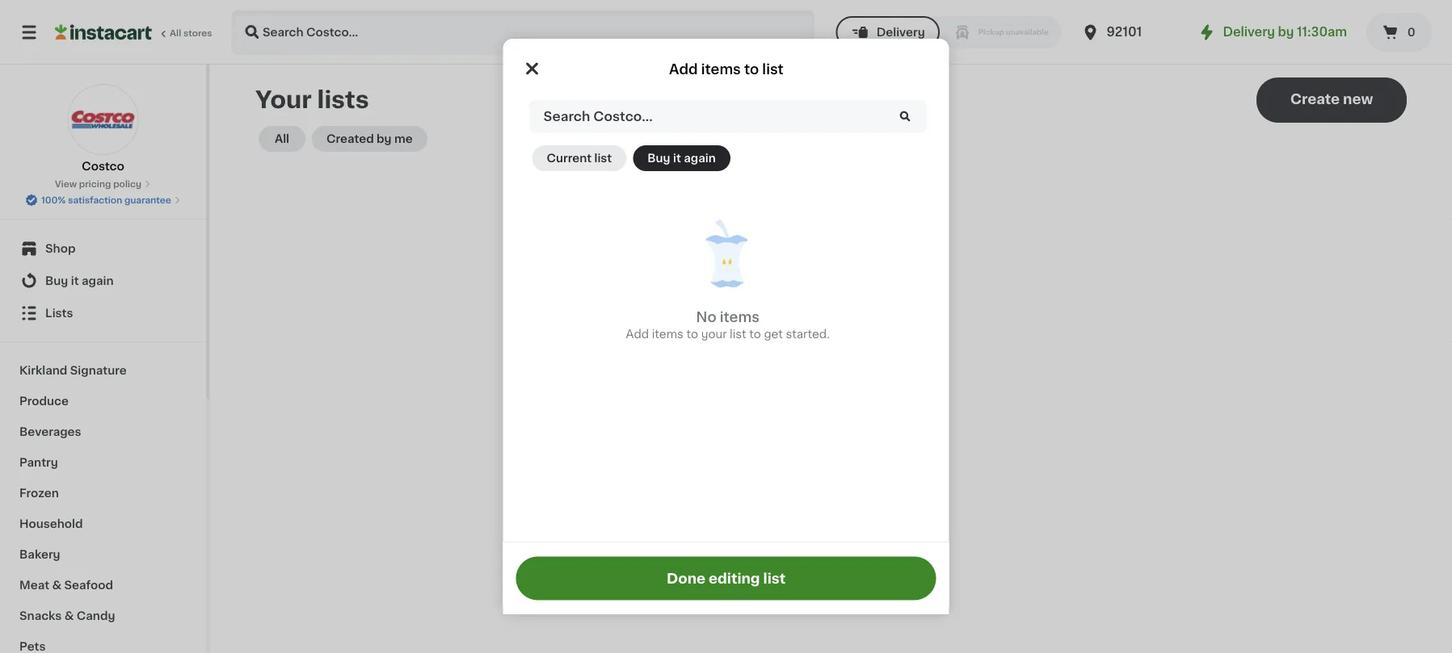 Task type: describe. For each thing, give the bounding box(es) containing it.
buy it again inside buy it again link
[[45, 276, 114, 287]]

all for all
[[275, 133, 289, 145]]

done editing list button
[[516, 557, 936, 601]]

get
[[764, 329, 783, 340]]

shop
[[45, 243, 75, 255]]

signature
[[70, 365, 127, 377]]

costco
[[82, 161, 124, 172]]

view pricing policy
[[55, 180, 141, 189]]

no items add items to your list to get started.
[[626, 311, 830, 340]]

produce link
[[10, 386, 196, 417]]

service type group
[[836, 16, 1061, 48]]

list_add_items dialog
[[503, 39, 949, 615]]

yet
[[847, 335, 871, 349]]

pets
[[19, 642, 46, 653]]

bakery
[[19, 549, 60, 561]]

seafood
[[64, 580, 113, 591]]

buy it again inside buy it again button
[[647, 153, 716, 164]]

items for add
[[701, 63, 741, 76]]

pets link
[[10, 632, 196, 654]]

no for lists
[[791, 335, 812, 349]]

done
[[667, 572, 705, 586]]

all for all stores
[[170, 29, 181, 38]]

guarantee
[[124, 196, 171, 205]]

0 horizontal spatial it
[[71, 276, 79, 287]]

2 vertical spatial items
[[652, 329, 684, 340]]

lists for no
[[815, 335, 844, 349]]

create new button
[[1256, 78, 1407, 123]]

view
[[55, 180, 77, 189]]

editing
[[709, 572, 760, 586]]

& for snacks
[[64, 611, 74, 622]]

new
[[1343, 93, 1373, 106]]

search
[[543, 110, 590, 123]]

no for items
[[696, 311, 716, 324]]

100% satisfaction guarantee button
[[25, 191, 181, 207]]

no lists yet
[[791, 335, 871, 349]]

again inside button
[[684, 153, 716, 164]]

meat & seafood
[[19, 580, 113, 591]]

household link
[[10, 509, 196, 540]]

household
[[19, 519, 83, 530]]

your
[[701, 329, 727, 340]]

current list
[[547, 153, 612, 164]]

stores
[[183, 29, 212, 38]]

list up search costco... 'button'
[[762, 63, 784, 76]]

costco logo image
[[67, 84, 139, 155]]

current
[[547, 153, 592, 164]]

delivery by 11:30am link
[[1197, 23, 1347, 42]]

1 horizontal spatial add
[[669, 63, 698, 76]]

100%
[[41, 196, 66, 205]]

done editing list
[[667, 572, 785, 586]]

kirkland signature
[[19, 365, 127, 377]]

instacart logo image
[[55, 23, 152, 42]]

started.
[[786, 329, 830, 340]]



Task type: vqa. For each thing, say whether or not it's contained in the screenshot.
it
yes



Task type: locate. For each thing, give the bounding box(es) containing it.
by for created
[[377, 133, 392, 145]]

search costco... button
[[529, 100, 927, 133]]

buy inside button
[[647, 153, 670, 164]]

0 vertical spatial all
[[170, 29, 181, 38]]

add up search costco... 'button'
[[669, 63, 698, 76]]

1 horizontal spatial it
[[673, 153, 681, 164]]

by left me
[[377, 133, 392, 145]]

& right "meat"
[[52, 580, 62, 591]]

0 horizontal spatial by
[[377, 133, 392, 145]]

delivery
[[1223, 26, 1275, 38], [876, 27, 925, 38]]

all
[[170, 29, 181, 38], [275, 133, 289, 145]]

beverages
[[19, 427, 81, 438]]

create new
[[1290, 93, 1373, 106]]

list right the your
[[730, 329, 746, 340]]

0 horizontal spatial again
[[82, 276, 114, 287]]

to up search costco... 'button'
[[744, 63, 759, 76]]

0
[[1407, 27, 1415, 38]]

frozen link
[[10, 478, 196, 509]]

1 vertical spatial again
[[82, 276, 114, 287]]

add items to list
[[669, 63, 784, 76]]

0 vertical spatial lists
[[317, 88, 369, 112]]

items for no
[[720, 311, 759, 324]]

list right editing
[[763, 572, 785, 586]]

1 vertical spatial buy
[[45, 276, 68, 287]]

None search field
[[231, 10, 815, 55]]

kirkland
[[19, 365, 67, 377]]

all button
[[259, 126, 305, 152]]

produce
[[19, 396, 69, 407]]

to left get
[[749, 329, 761, 340]]

1 vertical spatial all
[[275, 133, 289, 145]]

lists for your
[[317, 88, 369, 112]]

items up search costco... 'button'
[[701, 63, 741, 76]]

buy up lists
[[45, 276, 68, 287]]

by inside button
[[377, 133, 392, 145]]

0 vertical spatial buy it again
[[647, 153, 716, 164]]

1 vertical spatial &
[[64, 611, 74, 622]]

it inside button
[[673, 153, 681, 164]]

delivery for delivery by 11:30am
[[1223, 26, 1275, 38]]

buy it again button
[[633, 145, 730, 171]]

frozen
[[19, 488, 59, 499]]

all stores link
[[55, 10, 213, 55]]

1 vertical spatial no
[[791, 335, 812, 349]]

delivery for delivery
[[876, 27, 925, 38]]

0 horizontal spatial buy
[[45, 276, 68, 287]]

bakery link
[[10, 540, 196, 570]]

costco...
[[593, 110, 653, 123]]

100% satisfaction guarantee
[[41, 196, 171, 205]]

it down search costco... 'button'
[[673, 153, 681, 164]]

0 horizontal spatial all
[[170, 29, 181, 38]]

buy it again
[[647, 153, 716, 164], [45, 276, 114, 287]]

list right 'current'
[[594, 153, 612, 164]]

meat
[[19, 580, 49, 591]]

policy
[[113, 180, 141, 189]]

to left the your
[[686, 329, 698, 340]]

items up the your
[[720, 311, 759, 324]]

no right get
[[791, 335, 812, 349]]

me
[[394, 133, 413, 145]]

0 horizontal spatial lists
[[317, 88, 369, 112]]

delivery button
[[836, 16, 940, 48]]

items left the your
[[652, 329, 684, 340]]

buy
[[647, 153, 670, 164], [45, 276, 68, 287]]

create
[[1290, 93, 1340, 106]]

1 horizontal spatial again
[[684, 153, 716, 164]]

again up 'lists' link
[[82, 276, 114, 287]]

0 horizontal spatial no
[[696, 311, 716, 324]]

0 horizontal spatial buy it again
[[45, 276, 114, 287]]

search costco...
[[543, 110, 653, 123]]

list inside no items add items to your list to get started.
[[730, 329, 746, 340]]

1 horizontal spatial &
[[64, 611, 74, 622]]

1 horizontal spatial delivery
[[1223, 26, 1275, 38]]

to
[[744, 63, 759, 76], [686, 329, 698, 340], [749, 329, 761, 340]]

your lists
[[255, 88, 369, 112]]

snacks
[[19, 611, 62, 622]]

delivery inside button
[[876, 27, 925, 38]]

1 horizontal spatial by
[[1278, 26, 1294, 38]]

all left stores
[[170, 29, 181, 38]]

delivery by 11:30am
[[1223, 26, 1347, 38]]

by left 11:30am at top
[[1278, 26, 1294, 38]]

no up the your
[[696, 311, 716, 324]]

1 horizontal spatial buy
[[647, 153, 670, 164]]

satisfaction
[[68, 196, 122, 205]]

& inside 'link'
[[64, 611, 74, 622]]

1 vertical spatial it
[[71, 276, 79, 287]]

no inside no items add items to your list to get started.
[[696, 311, 716, 324]]

it down "shop"
[[71, 276, 79, 287]]

shop link
[[10, 233, 196, 265]]

no
[[696, 311, 716, 324], [791, 335, 812, 349]]

0 horizontal spatial delivery
[[876, 27, 925, 38]]

& left candy
[[64, 611, 74, 622]]

view pricing policy link
[[55, 178, 151, 191]]

11:30am
[[1297, 26, 1347, 38]]

pantry
[[19, 457, 58, 469]]

list
[[762, 63, 784, 76], [594, 153, 612, 164], [730, 329, 746, 340], [763, 572, 785, 586]]

add
[[669, 63, 698, 76], [626, 329, 649, 340]]

0 horizontal spatial add
[[626, 329, 649, 340]]

1 vertical spatial buy it again
[[45, 276, 114, 287]]

created by me
[[326, 133, 413, 145]]

your
[[255, 88, 312, 112]]

lists
[[45, 308, 73, 319]]

1 horizontal spatial all
[[275, 133, 289, 145]]

costco link
[[67, 84, 139, 175]]

lists left yet
[[815, 335, 844, 349]]

1 horizontal spatial buy it again
[[647, 153, 716, 164]]

&
[[52, 580, 62, 591], [64, 611, 74, 622]]

1 vertical spatial by
[[377, 133, 392, 145]]

beverages link
[[10, 417, 196, 448]]

0 button
[[1366, 13, 1433, 52]]

items
[[701, 63, 741, 76], [720, 311, 759, 324], [652, 329, 684, 340]]

add left the your
[[626, 329, 649, 340]]

lists link
[[10, 297, 196, 330]]

0 vertical spatial by
[[1278, 26, 1294, 38]]

lists up created
[[317, 88, 369, 112]]

0 vertical spatial it
[[673, 153, 681, 164]]

lists
[[317, 88, 369, 112], [815, 335, 844, 349]]

current list button
[[532, 145, 626, 171]]

1 vertical spatial lists
[[815, 335, 844, 349]]

snacks & candy
[[19, 611, 115, 622]]

meat & seafood link
[[10, 570, 196, 601]]

0 vertical spatial buy
[[647, 153, 670, 164]]

buy it again down search costco... 'button'
[[647, 153, 716, 164]]

1 horizontal spatial lists
[[815, 335, 844, 349]]

92101 button
[[1081, 10, 1178, 55]]

snacks & candy link
[[10, 601, 196, 632]]

& for meat
[[52, 580, 62, 591]]

0 vertical spatial &
[[52, 580, 62, 591]]

candy
[[77, 611, 115, 622]]

1 horizontal spatial no
[[791, 335, 812, 349]]

92101
[[1107, 26, 1142, 38]]

pantry link
[[10, 448, 196, 478]]

by
[[1278, 26, 1294, 38], [377, 133, 392, 145]]

again down search costco... 'button'
[[684, 153, 716, 164]]

0 vertical spatial items
[[701, 63, 741, 76]]

by for delivery
[[1278, 26, 1294, 38]]

all inside 'link'
[[170, 29, 181, 38]]

again
[[684, 153, 716, 164], [82, 276, 114, 287]]

1 vertical spatial add
[[626, 329, 649, 340]]

0 vertical spatial again
[[684, 153, 716, 164]]

1 vertical spatial items
[[720, 311, 759, 324]]

0 vertical spatial add
[[669, 63, 698, 76]]

all down your
[[275, 133, 289, 145]]

0 vertical spatial no
[[696, 311, 716, 324]]

add inside no items add items to your list to get started.
[[626, 329, 649, 340]]

pricing
[[79, 180, 111, 189]]

created
[[326, 133, 374, 145]]

0 horizontal spatial &
[[52, 580, 62, 591]]

buy it again link
[[10, 265, 196, 297]]

all stores
[[170, 29, 212, 38]]

all inside button
[[275, 133, 289, 145]]

it
[[673, 153, 681, 164], [71, 276, 79, 287]]

buy it again down "shop"
[[45, 276, 114, 287]]

kirkland signature link
[[10, 356, 196, 386]]

created by me button
[[312, 126, 427, 152]]

buy down 'costco...'
[[647, 153, 670, 164]]



